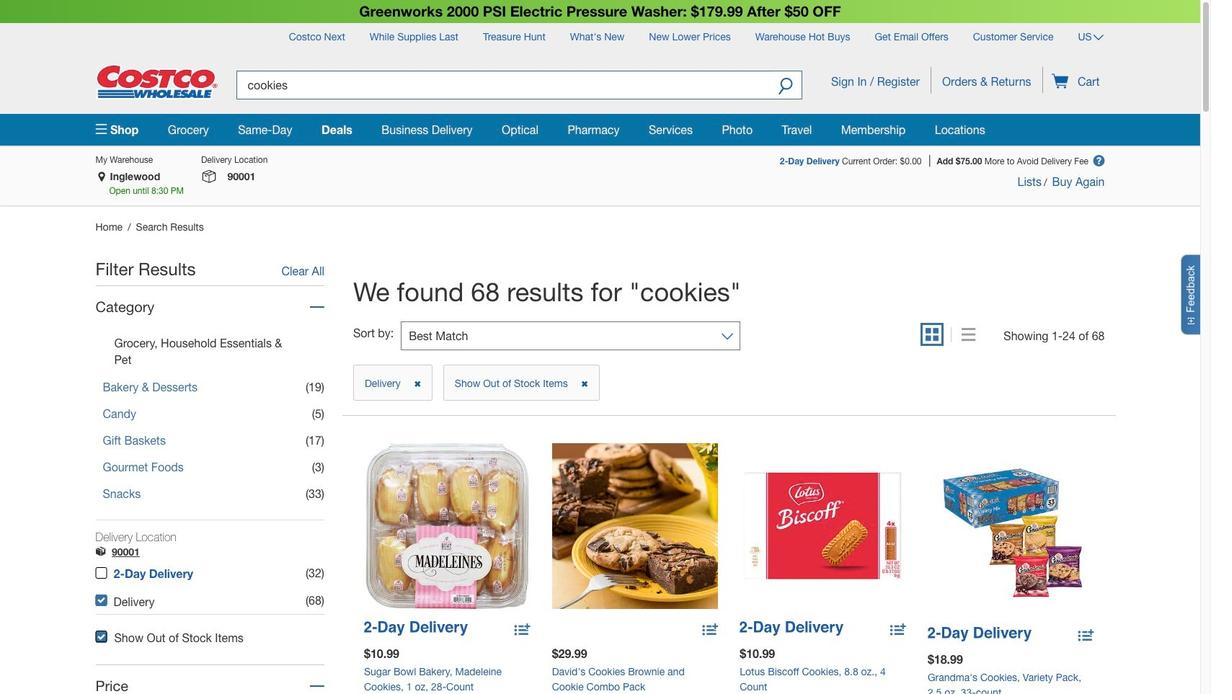 Task type: locate. For each thing, give the bounding box(es) containing it.
2-day delivery image for sugar bowl bakery, madeleine cookies, 1 oz, 28-count image
[[364, 622, 468, 636]]

0 horizontal spatial 2-day delivery image
[[364, 622, 468, 636]]

add to list image
[[1078, 626, 1094, 640]]

grid view image
[[926, 328, 939, 343]]

costco delivery location image
[[96, 547, 106, 560]]

1 horizontal spatial 2-day delivery image
[[740, 622, 843, 636]]

2-day delivery image
[[364, 622, 468, 636], [740, 622, 843, 636], [928, 627, 1031, 642]]

sugar bowl bakery, madeleine cookies, 1 oz, 28-count image
[[364, 443, 530, 609]]

2 horizontal spatial 2-day delivery image
[[928, 627, 1031, 642]]

main element
[[96, 114, 1105, 146]]

Search text field
[[236, 70, 770, 99]]

add to list  sugar bowl bakery, madeleine cookies, 1 oz, 28-count image
[[514, 622, 530, 640]]



Task type: vqa. For each thing, say whether or not it's contained in the screenshot.
List View image
yes



Task type: describe. For each thing, give the bounding box(es) containing it.
costco us homepage image
[[96, 64, 218, 99]]

Search text field
[[236, 70, 770, 99]]

add to list  lotus biscoff cookies, 8.8 oz., 4 count image
[[890, 622, 906, 640]]

help image
[[1093, 155, 1105, 168]]

lotus biscoff cookies, 8.8 oz., 4 count image
[[740, 443, 906, 609]]

add to list  david's cookies brownie and cookie combo pack image
[[702, 622, 718, 640]]

2-day delivery image for lotus biscoff cookies, 8.8 oz., 4 count image
[[740, 622, 843, 636]]

grandma's cookies, variety pack, 2.5 oz, 33-count image
[[928, 449, 1094, 615]]

search image
[[778, 77, 793, 97]]

list view image
[[962, 328, 976, 343]]

david's cookies brownie and cookie combo pack image
[[552, 443, 718, 609]]



